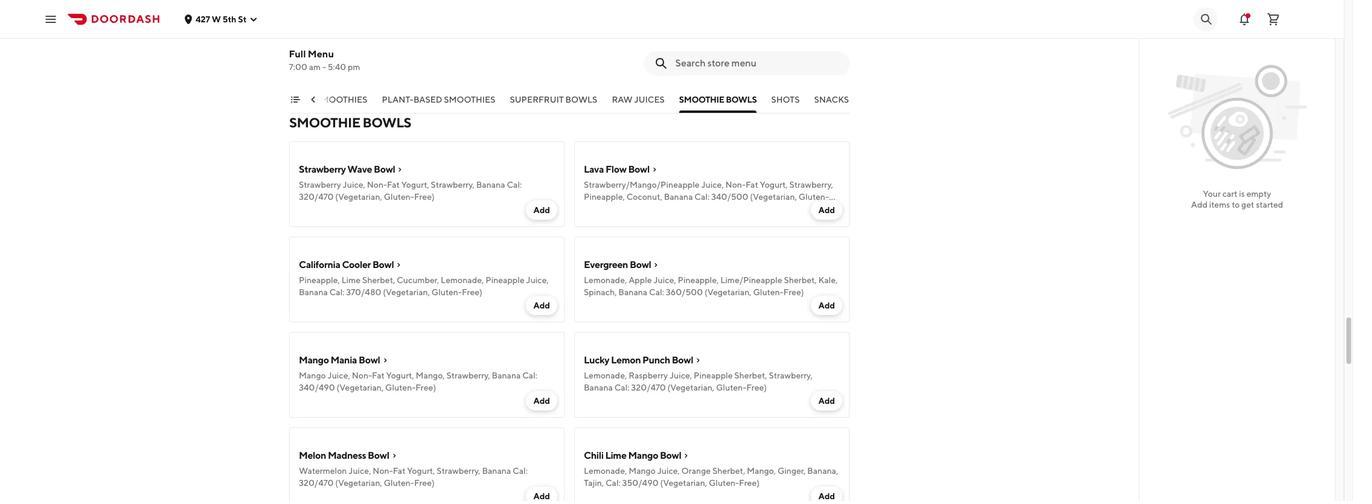 Task type: locate. For each thing, give the bounding box(es) containing it.
0 horizontal spatial lime
[[342, 275, 361, 285]]

chili
[[584, 450, 604, 461]]

(vegetarian, down wave at the top left of page
[[335, 192, 382, 202]]

pineapple, down california
[[299, 275, 340, 285]]

full
[[289, 48, 306, 60]]

bowls down plant-
[[363, 115, 411, 130]]

yogurt, inside strawberry juice, non-fat yogurt, strawberry, banana    cal: 320/470    (vegetarian, gluten-free)
[[401, 180, 429, 190]]

0 horizontal spatial smoothie bowls
[[289, 115, 411, 130]]

(vegetarian, down orange
[[660, 478, 707, 488]]

strawberry wave bowl
[[299, 164, 395, 175]]

0 horizontal spatial mango,
[[416, 371, 445, 380]]

strawberry left wave at the top left of page
[[299, 164, 346, 175]]

gluten- inside "lemonade, mango juice, orange sherbet, mango, ginger, banana, tajin,     cal: 350/490    (vegetarian, gluten-free)"
[[709, 478, 739, 488]]

strawberry, for lava flow bowl
[[789, 180, 833, 190]]

get
[[1241, 200, 1254, 210]]

yogurt, inside mango juice, non-fat yogurt, mango, strawberry, banana    cal: 340/490    (vegetarian, gluten-free)
[[386, 371, 414, 380]]

pineapple,
[[584, 192, 625, 202], [299, 275, 340, 285], [678, 275, 719, 285]]

320/470 inside strawberry juice, non-fat yogurt, strawberry, banana    cal: 320/470    (vegetarian, gluten-free)
[[299, 192, 334, 202]]

lemonade, inside lemonade, raspberry juice, pineapple sherbet, strawberry, banana    cal: 320/470    (vegetarian, gluten-free)
[[584, 371, 627, 380]]

yogurt, for mango mania bowl
[[386, 371, 414, 380]]

fat for lava flow bowl
[[746, 180, 758, 190]]

non- for melon madness bowl
[[373, 466, 393, 476]]

1 horizontal spatial mango,
[[747, 466, 776, 476]]

gluten- inside strawberry juice, non-fat yogurt, strawberry, banana    cal: 320/470    (vegetarian, gluten-free)
[[384, 192, 414, 202]]

320/470
[[299, 192, 334, 202], [631, 383, 666, 392], [299, 478, 334, 488]]

juice, inside strawberry/mango/pineapple juice, non-fat yogurt, strawberry, pineapple, coconut, banana    cal: 340/500    (vegetarian, gluten- free)
[[701, 180, 724, 190]]

add for lava flow bowl
[[818, 205, 835, 215]]

spinach,
[[584, 287, 617, 297]]

free) inside lemonade, raspberry juice, pineapple sherbet, strawberry, banana    cal: 320/470    (vegetarian, gluten-free)
[[746, 383, 767, 392]]

1 horizontal spatial pineapple,
[[584, 192, 625, 202]]

1 vertical spatial strawberry
[[299, 180, 341, 190]]

bowl right madness at the bottom left of page
[[368, 450, 389, 461]]

0 horizontal spatial pineapple
[[486, 275, 525, 285]]

juices
[[635, 95, 665, 104]]

320/470 for lemon
[[631, 383, 666, 392]]

pm
[[348, 62, 360, 72]]

st
[[238, 14, 247, 24]]

5th
[[223, 14, 236, 24]]

smoothie down specialty smoothies button
[[289, 115, 360, 130]]

370/480
[[346, 287, 381, 297]]

snacks
[[814, 95, 849, 104]]

yogurt, for melon madness bowl
[[407, 466, 435, 476]]

mango
[[299, 354, 329, 366], [299, 371, 326, 380], [628, 450, 658, 461], [629, 466, 656, 476]]

340/500
[[711, 192, 748, 202]]

mango, inside "lemonade, mango juice, orange sherbet, mango, ginger, banana, tajin,     cal: 350/490    (vegetarian, gluten-free)"
[[747, 466, 776, 476]]

fat inside strawberry juice, non-fat yogurt, strawberry, banana    cal: 320/470    (vegetarian, gluten-free)
[[387, 180, 400, 190]]

smoothie bowls
[[679, 95, 757, 104], [289, 115, 411, 130]]

strawberry, inside strawberry juice, non-fat yogurt, strawberry, banana    cal: 320/470    (vegetarian, gluten-free)
[[431, 180, 475, 190]]

pineapple inside lemonade, raspberry juice, pineapple sherbet, strawberry, banana    cal: 320/470    (vegetarian, gluten-free)
[[694, 371, 733, 380]]

smoothie
[[679, 95, 725, 104], [289, 115, 360, 130]]

shots
[[772, 95, 800, 104]]

2 smoothies from the left
[[444, 95, 496, 104]]

california
[[299, 259, 340, 271]]

add button for california cooler bowl
[[526, 296, 557, 315]]

yogurt, inside strawberry/mango/pineapple juice, non-fat yogurt, strawberry, pineapple, coconut, banana    cal: 340/500    (vegetarian, gluten- free)
[[760, 180, 788, 190]]

(vegetarian, inside mango juice, non-fat yogurt, mango, strawberry, banana    cal: 340/490    (vegetarian, gluten-free)
[[337, 383, 384, 392]]

empty
[[1247, 189, 1271, 199]]

open menu image
[[43, 12, 58, 26]]

0 horizontal spatial pineapple,
[[299, 275, 340, 285]]

bowls
[[566, 95, 598, 104], [726, 95, 757, 104], [363, 115, 411, 130]]

non-
[[367, 180, 387, 190], [726, 180, 746, 190], [352, 371, 372, 380], [373, 466, 393, 476]]

bowl right wave at the top left of page
[[374, 164, 395, 175]]

0 vertical spatial 320/470
[[299, 192, 334, 202]]

0 vertical spatial mango,
[[416, 371, 445, 380]]

mango inside "lemonade, mango juice, orange sherbet, mango, ginger, banana, tajin,     cal: 350/490    (vegetarian, gluten-free)"
[[629, 466, 656, 476]]

based
[[414, 95, 443, 104]]

427
[[196, 14, 210, 24]]

lemonade, mango juice, orange sherbet, mango, ginger, banana, tajin,     cal: 350/490    (vegetarian, gluten-free)
[[584, 466, 838, 488]]

lemonade, inside "lemonade, mango juice, orange sherbet, mango, ginger, banana, tajin,     cal: 350/490    (vegetarian, gluten-free)"
[[584, 466, 627, 476]]

2 horizontal spatial pineapple,
[[678, 275, 719, 285]]

lemonade, right cucumber,
[[441, 275, 484, 285]]

gluten- inside lemonade, apple juice, pineapple, lime/pineapple sherbet, kale, spinach, banana    cal: 360/500    (vegetarian, gluten-free)
[[753, 287, 784, 297]]

melon
[[299, 450, 326, 461]]

2 vertical spatial 320/470
[[299, 478, 334, 488]]

1 vertical spatial pineapple
[[694, 371, 733, 380]]

juice, inside the watermelon juice, non-fat yogurt, strawberry, banana    cal: 320/470    (vegetarian, gluten-free)
[[349, 466, 371, 476]]

Item Search search field
[[676, 57, 840, 70]]

scroll menu navigation left image
[[309, 95, 318, 104]]

lemonade,
[[441, 275, 484, 285], [584, 275, 627, 285], [584, 371, 627, 380], [584, 466, 627, 476]]

1 smoothies from the left
[[316, 95, 368, 104]]

yogurt,
[[401, 180, 429, 190], [760, 180, 788, 190], [386, 371, 414, 380], [407, 466, 435, 476]]

0 horizontal spatial smoothies
[[316, 95, 368, 104]]

lime down california cooler bowl
[[342, 275, 361, 285]]

lava flow bowl
[[584, 164, 650, 175]]

cal:
[[507, 180, 522, 190], [695, 192, 710, 202], [329, 287, 344, 297], [649, 287, 664, 297], [522, 371, 537, 380], [614, 383, 629, 392], [513, 466, 528, 476], [606, 478, 621, 488]]

strawberry, for melon madness bowl
[[437, 466, 480, 476]]

1 strawberry from the top
[[299, 164, 346, 175]]

gluten- inside mango juice, non-fat yogurt, mango, strawberry, banana    cal: 340/490    (vegetarian, gluten-free)
[[385, 383, 416, 392]]

juice, inside pineapple, lime sherbet, cucumber, lemonade, pineapple juice, banana    cal: 370/480    (vegetarian, gluten-free)
[[526, 275, 549, 285]]

smoothie right juices
[[679, 95, 725, 104]]

(vegetarian, down madness at the bottom left of page
[[335, 478, 382, 488]]

-
[[323, 62, 326, 72]]

to
[[1232, 200, 1240, 210]]

lava
[[584, 164, 604, 175]]

(vegetarian, down cucumber,
[[383, 287, 430, 297]]

fat for melon madness bowl
[[393, 466, 405, 476]]

specialty smoothies
[[268, 95, 368, 104]]

strawberry/mango/pineapple
[[584, 180, 700, 190]]

cal: inside lemonade, apple juice, pineapple, lime/pineapple sherbet, kale, spinach, banana    cal: 360/500    (vegetarian, gluten-free)
[[649, 287, 664, 297]]

(vegetarian, inside the watermelon juice, non-fat yogurt, strawberry, banana    cal: 320/470    (vegetarian, gluten-free)
[[335, 478, 382, 488]]

1 horizontal spatial smoothies
[[444, 95, 496, 104]]

non- inside mango juice, non-fat yogurt, mango, strawberry, banana    cal: 340/490    (vegetarian, gluten-free)
[[352, 371, 372, 380]]

lemonade, inside lemonade, apple juice, pineapple, lime/pineapple sherbet, kale, spinach, banana    cal: 360/500    (vegetarian, gluten-free)
[[584, 275, 627, 285]]

(vegetarian,
[[335, 192, 382, 202], [750, 192, 797, 202], [383, 287, 430, 297], [705, 287, 752, 297], [337, 383, 384, 392], [668, 383, 714, 392], [335, 478, 382, 488], [660, 478, 707, 488]]

pineapple inside pineapple, lime sherbet, cucumber, lemonade, pineapple juice, banana    cal: 370/480    (vegetarian, gluten-free)
[[486, 275, 525, 285]]

(vegetarian, down punch
[[668, 383, 714, 392]]

non- up 340/500
[[726, 180, 746, 190]]

free) inside strawberry/mango/pineapple juice, non-fat yogurt, strawberry, pineapple, coconut, banana    cal: 340/500    (vegetarian, gluten- free)
[[584, 204, 604, 214]]

smoothie bowls down specialty smoothies button
[[289, 115, 411, 130]]

1 vertical spatial lime
[[605, 450, 626, 461]]

plant-
[[382, 95, 414, 104]]

cal: inside mango juice, non-fat yogurt, mango, strawberry, banana    cal: 340/490    (vegetarian, gluten-free)
[[522, 371, 537, 380]]

lime right chili
[[605, 450, 626, 461]]

cal: inside strawberry juice, non-fat yogurt, strawberry, banana    cal: 320/470    (vegetarian, gluten-free)
[[507, 180, 522, 190]]

smoothie bowls down item search search field
[[679, 95, 757, 104]]

bowl right mania
[[359, 354, 380, 366]]

lemonade, apple juice, pineapple, lime/pineapple sherbet, kale, spinach, banana    cal: 360/500    (vegetarian, gluten-free)
[[584, 275, 838, 297]]

strawberry, for lucky lemon punch bowl
[[769, 371, 813, 380]]

non- inside the watermelon juice, non-fat yogurt, strawberry, banana    cal: 320/470    (vegetarian, gluten-free)
[[373, 466, 393, 476]]

gluten- inside pineapple, lime sherbet, cucumber, lemonade, pineapple juice, banana    cal: 370/480    (vegetarian, gluten-free)
[[432, 287, 462, 297]]

320/470 for madness
[[299, 478, 334, 488]]

fat inside mango juice, non-fat yogurt, mango, strawberry, banana    cal: 340/490    (vegetarian, gluten-free)
[[372, 371, 385, 380]]

7:00
[[289, 62, 308, 72]]

non- inside strawberry/mango/pineapple juice, non-fat yogurt, strawberry, pineapple, coconut, banana    cal: 340/500    (vegetarian, gluten- free)
[[726, 180, 746, 190]]

cal: inside lemonade, raspberry juice, pineapple sherbet, strawberry, banana    cal: 320/470    (vegetarian, gluten-free)
[[614, 383, 629, 392]]

banana inside strawberry/mango/pineapple juice, non-fat yogurt, strawberry, pineapple, coconut, banana    cal: 340/500    (vegetarian, gluten- free)
[[664, 192, 693, 202]]

mango, for mango mania bowl
[[416, 371, 445, 380]]

mango juice, non-fat yogurt, mango, strawberry, banana    cal: 340/490    (vegetarian, gluten-free)
[[299, 371, 537, 392]]

pineapple
[[486, 275, 525, 285], [694, 371, 733, 380]]

juice, inside lemonade, apple juice, pineapple, lime/pineapple sherbet, kale, spinach, banana    cal: 360/500    (vegetarian, gluten-free)
[[654, 275, 676, 285]]

add for mango mania bowl
[[533, 396, 550, 406]]

raw juices button
[[612, 94, 665, 113]]

strawberry, inside strawberry/mango/pineapple juice, non-fat yogurt, strawberry, pineapple, coconut, banana    cal: 340/500    (vegetarian, gluten- free)
[[789, 180, 833, 190]]

strawberry, inside the watermelon juice, non-fat yogurt, strawberry, banana    cal: 320/470    (vegetarian, gluten-free)
[[437, 466, 480, 476]]

show menu categories image
[[290, 95, 300, 104]]

orange
[[682, 466, 711, 476]]

bowl up strawberry/mango/pineapple
[[628, 164, 650, 175]]

(vegetarian, down mania
[[337, 383, 384, 392]]

320/470 down watermelon
[[299, 478, 334, 488]]

juice, inside mango juice, non-fat yogurt, mango, strawberry, banana    cal: 340/490    (vegetarian, gluten-free)
[[328, 371, 350, 380]]

320/470 down raspberry
[[631, 383, 666, 392]]

sherbet,
[[362, 275, 395, 285], [784, 275, 817, 285], [734, 371, 767, 380], [712, 466, 745, 476]]

add for strawberry wave bowl
[[533, 205, 550, 215]]

is
[[1239, 189, 1245, 199]]

add button for strawberry wave bowl
[[526, 200, 557, 220]]

mango, inside mango juice, non-fat yogurt, mango, strawberry, banana    cal: 340/490    (vegetarian, gluten-free)
[[416, 371, 445, 380]]

1 horizontal spatial smoothie bowls
[[679, 95, 757, 104]]

gluten-
[[384, 192, 414, 202], [799, 192, 829, 202], [432, 287, 462, 297], [753, 287, 784, 297], [385, 383, 416, 392], [716, 383, 746, 392], [384, 478, 414, 488], [709, 478, 739, 488]]

add for evergreen bowl
[[818, 301, 835, 310]]

add inside your cart is empty add items to get started
[[1191, 200, 1208, 210]]

strawberry juice, non-fat yogurt, strawberry, banana    cal: 320/470    (vegetarian, gluten-free)
[[299, 180, 522, 202]]

non- down melon madness bowl
[[373, 466, 393, 476]]

mania
[[331, 354, 357, 366]]

lime inside pineapple, lime sherbet, cucumber, lemonade, pineapple juice, banana    cal: 370/480    (vegetarian, gluten-free)
[[342, 275, 361, 285]]

bowls left raw
[[566, 95, 598, 104]]

pineapple, up 360/500
[[678, 275, 719, 285]]

lime/pineapple
[[720, 275, 782, 285]]

320/470 for wave
[[299, 192, 334, 202]]

yogurt, for lava flow bowl
[[760, 180, 788, 190]]

lemonade, up tajin,
[[584, 466, 627, 476]]

(vegetarian, inside strawberry juice, non-fat yogurt, strawberry, banana    cal: 320/470    (vegetarian, gluten-free)
[[335, 192, 382, 202]]

strawberry down strawberry wave bowl
[[299, 180, 341, 190]]

yogurt, inside the watermelon juice, non-fat yogurt, strawberry, banana    cal: 320/470    (vegetarian, gluten-free)
[[407, 466, 435, 476]]

sherbet, inside "lemonade, mango juice, orange sherbet, mango, ginger, banana, tajin,     cal: 350/490    (vegetarian, gluten-free)"
[[712, 466, 745, 476]]

coconut,
[[627, 192, 662, 202]]

mango inside mango juice, non-fat yogurt, mango, strawberry, banana    cal: 340/490    (vegetarian, gluten-free)
[[299, 371, 326, 380]]

1 vertical spatial 320/470
[[631, 383, 666, 392]]

items
[[1209, 200, 1230, 210]]

320/470 inside the watermelon juice, non-fat yogurt, strawberry, banana    cal: 320/470    (vegetarian, gluten-free)
[[299, 478, 334, 488]]

(vegetarian, down lime/pineapple
[[705, 287, 752, 297]]

cooler
[[342, 259, 371, 271]]

juice, inside "lemonade, mango juice, orange sherbet, mango, ginger, banana, tajin,     cal: 350/490    (vegetarian, gluten-free)"
[[657, 466, 680, 476]]

banana inside mango juice, non-fat yogurt, mango, strawberry, banana    cal: 340/490    (vegetarian, gluten-free)
[[492, 371, 521, 380]]

non- inside strawberry juice, non-fat yogurt, strawberry, banana    cal: 320/470    (vegetarian, gluten-free)
[[367, 180, 387, 190]]

fat inside strawberry/mango/pineapple juice, non-fat yogurt, strawberry, pineapple, coconut, banana    cal: 340/500    (vegetarian, gluten- free)
[[746, 180, 758, 190]]

(vegetarian, right 340/500
[[750, 192, 797, 202]]

0 vertical spatial smoothie bowls
[[679, 95, 757, 104]]

free)
[[414, 192, 435, 202], [584, 204, 604, 214], [462, 287, 482, 297], [784, 287, 804, 297], [416, 383, 436, 392], [746, 383, 767, 392], [414, 478, 435, 488], [739, 478, 760, 488]]

smoothies down 5:40
[[316, 95, 368, 104]]

yogurt, for strawberry wave bowl
[[401, 180, 429, 190]]

started
[[1256, 200, 1283, 210]]

bowls down item search search field
[[726, 95, 757, 104]]

non- for lava flow bowl
[[726, 180, 746, 190]]

non- down mania
[[352, 371, 372, 380]]

bowl
[[374, 164, 395, 175], [628, 164, 650, 175], [372, 259, 394, 271], [630, 259, 651, 271], [359, 354, 380, 366], [672, 354, 693, 366], [368, 450, 389, 461], [660, 450, 681, 461]]

fat inside the watermelon juice, non-fat yogurt, strawberry, banana    cal: 320/470    (vegetarian, gluten-free)
[[393, 466, 405, 476]]

lime for pineapple,
[[342, 275, 361, 285]]

banana inside lemonade, apple juice, pineapple, lime/pineapple sherbet, kale, spinach, banana    cal: 360/500    (vegetarian, gluten-free)
[[618, 287, 647, 297]]

0 vertical spatial strawberry
[[299, 164, 346, 175]]

350/490
[[622, 478, 659, 488]]

add button for lucky lemon punch bowl
[[811, 391, 842, 411]]

0 vertical spatial pineapple
[[486, 275, 525, 285]]

cal: inside "lemonade, mango juice, orange sherbet, mango, ginger, banana, tajin,     cal: 350/490    (vegetarian, gluten-free)"
[[606, 478, 621, 488]]

0 vertical spatial lime
[[342, 275, 361, 285]]

sherbet, inside pineapple, lime sherbet, cucumber, lemonade, pineapple juice, banana    cal: 370/480    (vegetarian, gluten-free)
[[362, 275, 395, 285]]

pineapple, inside lemonade, apple juice, pineapple, lime/pineapple sherbet, kale, spinach, banana    cal: 360/500    (vegetarian, gluten-free)
[[678, 275, 719, 285]]

1 horizontal spatial pineapple
[[694, 371, 733, 380]]

banana inside pineapple, lime sherbet, cucumber, lemonade, pineapple juice, banana    cal: 370/480    (vegetarian, gluten-free)
[[299, 287, 328, 297]]

juice, inside strawberry juice, non-fat yogurt, strawberry, banana    cal: 320/470    (vegetarian, gluten-free)
[[343, 180, 365, 190]]

your cart is empty add items to get started
[[1191, 189, 1283, 210]]

1 horizontal spatial bowls
[[566, 95, 598, 104]]

320/470 down strawberry wave bowl
[[299, 192, 334, 202]]

320/470 inside lemonade, raspberry juice, pineapple sherbet, strawberry, banana    cal: 320/470    (vegetarian, gluten-free)
[[631, 383, 666, 392]]

strawberry, inside mango juice, non-fat yogurt, mango, strawberry, banana    cal: 340/490    (vegetarian, gluten-free)
[[446, 371, 490, 380]]

lemonade, up spinach,
[[584, 275, 627, 285]]

madness
[[328, 450, 366, 461]]

360/500
[[666, 287, 703, 297]]

smoothies right based
[[444, 95, 496, 104]]

add button
[[526, 200, 557, 220], [811, 200, 842, 220], [526, 296, 557, 315], [811, 296, 842, 315], [526, 391, 557, 411], [811, 391, 842, 411]]

lemonade, down lucky
[[584, 371, 627, 380]]

340/490
[[299, 383, 335, 392]]

cucumber,
[[397, 275, 439, 285]]

strawberry, inside lemonade, raspberry juice, pineapple sherbet, strawberry, banana    cal: 320/470    (vegetarian, gluten-free)
[[769, 371, 813, 380]]

pineapple, inside strawberry/mango/pineapple juice, non-fat yogurt, strawberry, pineapple, coconut, banana    cal: 340/500    (vegetarian, gluten- free)
[[584, 192, 625, 202]]

strawberry
[[299, 164, 346, 175], [299, 180, 341, 190]]

2 strawberry from the top
[[299, 180, 341, 190]]

1 vertical spatial smoothie
[[289, 115, 360, 130]]

lime for chili
[[605, 450, 626, 461]]

non- down wave at the top left of page
[[367, 180, 387, 190]]

pineapple, inside pineapple, lime sherbet, cucumber, lemonade, pineapple juice, banana    cal: 370/480    (vegetarian, gluten-free)
[[299, 275, 340, 285]]

1 horizontal spatial lime
[[605, 450, 626, 461]]

mango,
[[416, 371, 445, 380], [747, 466, 776, 476]]

1 vertical spatial mango,
[[747, 466, 776, 476]]

strawberry inside strawberry juice, non-fat yogurt, strawberry, banana    cal: 320/470    (vegetarian, gluten-free)
[[299, 180, 341, 190]]

1 vertical spatial smoothie bowls
[[289, 115, 411, 130]]

fat
[[387, 180, 400, 190], [746, 180, 758, 190], [372, 371, 385, 380], [393, 466, 405, 476]]

california cooler bowl
[[299, 259, 394, 271]]

mango mania bowl
[[299, 354, 380, 366]]

1 horizontal spatial smoothie
[[679, 95, 725, 104]]

pineapple, down lava
[[584, 192, 625, 202]]



Task type: vqa. For each thing, say whether or not it's contained in the screenshot.
banana,
yes



Task type: describe. For each thing, give the bounding box(es) containing it.
plant-based smoothies
[[382, 95, 496, 104]]

specialty smoothies button
[[268, 94, 368, 113]]

strawberry for strawberry wave bowl
[[299, 164, 346, 175]]

add button for lava flow bowl
[[811, 200, 842, 220]]

watermelon juice, non-fat yogurt, strawberry, banana    cal: 320/470    (vegetarian, gluten-free)
[[299, 466, 528, 488]]

specialty
[[268, 95, 315, 104]]

kale,
[[818, 275, 838, 285]]

427 w 5th st button
[[184, 14, 259, 24]]

juice, inside lemonade, raspberry juice, pineapple sherbet, strawberry, banana    cal: 320/470    (vegetarian, gluten-free)
[[670, 371, 692, 380]]

0 vertical spatial smoothie
[[679, 95, 725, 104]]

w
[[212, 14, 221, 24]]

lucky lemon punch bowl
[[584, 354, 693, 366]]

fat for strawberry wave bowl
[[387, 180, 400, 190]]

lemonade, for chili
[[584, 466, 627, 476]]

superfruit
[[510, 95, 564, 104]]

wave
[[347, 164, 372, 175]]

superfruit bowls
[[510, 95, 598, 104]]

menu
[[308, 48, 334, 60]]

strawberry, for strawberry wave bowl
[[431, 180, 475, 190]]

shots button
[[772, 94, 800, 113]]

gluten- inside the watermelon juice, non-fat yogurt, strawberry, banana    cal: 320/470    (vegetarian, gluten-free)
[[384, 478, 414, 488]]

lemonade, raspberry juice, pineapple sherbet, strawberry, banana    cal: 320/470    (vegetarian, gluten-free)
[[584, 371, 813, 392]]

banana inside lemonade, raspberry juice, pineapple sherbet, strawberry, banana    cal: 320/470    (vegetarian, gluten-free)
[[584, 383, 613, 392]]

0 items, open order cart image
[[1266, 12, 1281, 26]]

cal: inside pineapple, lime sherbet, cucumber, lemonade, pineapple juice, banana    cal: 370/480    (vegetarian, gluten-free)
[[329, 287, 344, 297]]

bowls inside superfruit bowls button
[[566, 95, 598, 104]]

plant-based smoothies button
[[382, 94, 496, 113]]

add for lucky lemon punch bowl
[[818, 396, 835, 406]]

add button for mango mania bowl
[[526, 391, 557, 411]]

5:40
[[328, 62, 346, 72]]

sherbet, inside lemonade, apple juice, pineapple, lime/pineapple sherbet, kale, spinach, banana    cal: 360/500    (vegetarian, gluten-free)
[[784, 275, 817, 285]]

apple
[[629, 275, 652, 285]]

raw
[[612, 95, 633, 104]]

mango, for chili lime mango bowl
[[747, 466, 776, 476]]

banana inside strawberry juice, non-fat yogurt, strawberry, banana    cal: 320/470    (vegetarian, gluten-free)
[[476, 180, 505, 190]]

427 w 5th st
[[196, 14, 247, 24]]

(vegetarian, inside lemonade, raspberry juice, pineapple sherbet, strawberry, banana    cal: 320/470    (vegetarian, gluten-free)
[[668, 383, 714, 392]]

your
[[1203, 189, 1221, 199]]

bowl right cooler
[[372, 259, 394, 271]]

gluten- inside strawberry/mango/pineapple juice, non-fat yogurt, strawberry, pineapple, coconut, banana    cal: 340/500    (vegetarian, gluten- free)
[[799, 192, 829, 202]]

(vegetarian, inside pineapple, lime sherbet, cucumber, lemonade, pineapple juice, banana    cal: 370/480    (vegetarian, gluten-free)
[[383, 287, 430, 297]]

am
[[309, 62, 321, 72]]

flow
[[606, 164, 626, 175]]

free) inside "lemonade, mango juice, orange sherbet, mango, ginger, banana, tajin,     cal: 350/490    (vegetarian, gluten-free)"
[[739, 478, 760, 488]]

add for california cooler bowl
[[533, 301, 550, 310]]

sherbet, inside lemonade, raspberry juice, pineapple sherbet, strawberry, banana    cal: 320/470    (vegetarian, gluten-free)
[[734, 371, 767, 380]]

gluten- inside lemonade, raspberry juice, pineapple sherbet, strawberry, banana    cal: 320/470    (vegetarian, gluten-free)
[[716, 383, 746, 392]]

raspberry
[[629, 371, 668, 380]]

0 horizontal spatial bowls
[[363, 115, 411, 130]]

(vegetarian, inside strawberry/mango/pineapple juice, non-fat yogurt, strawberry, pineapple, coconut, banana    cal: 340/500    (vegetarian, gluten- free)
[[750, 192, 797, 202]]

bowl up apple
[[630, 259, 651, 271]]

lucky
[[584, 354, 609, 366]]

superfruit bowls button
[[510, 94, 598, 113]]

free) inside lemonade, apple juice, pineapple, lime/pineapple sherbet, kale, spinach, banana    cal: 360/500    (vegetarian, gluten-free)
[[784, 287, 804, 297]]

watermelon
[[299, 466, 347, 476]]

punch
[[643, 354, 670, 366]]

free) inside pineapple, lime sherbet, cucumber, lemonade, pineapple juice, banana    cal: 370/480    (vegetarian, gluten-free)
[[462, 287, 482, 297]]

evergreen
[[584, 259, 628, 271]]

lemonade, for lucky
[[584, 371, 627, 380]]

pineapple, lime sherbet, cucumber, lemonade, pineapple juice, banana    cal: 370/480    (vegetarian, gluten-free)
[[299, 275, 549, 297]]

full menu 7:00 am - 5:40 pm
[[289, 48, 360, 72]]

cal: inside strawberry/mango/pineapple juice, non-fat yogurt, strawberry, pineapple, coconut, banana    cal: 340/500    (vegetarian, gluten- free)
[[695, 192, 710, 202]]

chili lime mango bowl
[[584, 450, 681, 461]]

fat for mango mania bowl
[[372, 371, 385, 380]]

strawberry/mango/pineapple juice, non-fat yogurt, strawberry, pineapple, coconut, banana    cal: 340/500    (vegetarian, gluten- free)
[[584, 180, 833, 214]]

non- for mango mania bowl
[[352, 371, 372, 380]]

0 horizontal spatial smoothie
[[289, 115, 360, 130]]

non- for strawberry wave bowl
[[367, 180, 387, 190]]

free) inside the watermelon juice, non-fat yogurt, strawberry, banana    cal: 320/470    (vegetarian, gluten-free)
[[414, 478, 435, 488]]

2 horizontal spatial bowls
[[726, 95, 757, 104]]

bowl up "lemonade, mango juice, orange sherbet, mango, ginger, banana, tajin,     cal: 350/490    (vegetarian, gluten-free)"
[[660, 450, 681, 461]]

lemonade, for evergreen
[[584, 275, 627, 285]]

ginger,
[[778, 466, 806, 476]]

free) inside strawberry juice, non-fat yogurt, strawberry, banana    cal: 320/470    (vegetarian, gluten-free)
[[414, 192, 435, 202]]

raw juices
[[612, 95, 665, 104]]

notification bell image
[[1237, 12, 1252, 26]]

melon madness bowl
[[299, 450, 389, 461]]

tajin,
[[584, 478, 604, 488]]

add button for evergreen bowl
[[811, 296, 842, 315]]

strawberry for strawberry juice, non-fat yogurt, strawberry, banana    cal: 320/470    (vegetarian, gluten-free)
[[299, 180, 341, 190]]

snacks button
[[814, 94, 849, 113]]

banana,
[[807, 466, 838, 476]]

evergreen bowl
[[584, 259, 651, 271]]

(vegetarian, inside lemonade, apple juice, pineapple, lime/pineapple sherbet, kale, spinach, banana    cal: 360/500    (vegetarian, gluten-free)
[[705, 287, 752, 297]]

free) inside mango juice, non-fat yogurt, mango, strawberry, banana    cal: 340/490    (vegetarian, gluten-free)
[[416, 383, 436, 392]]

banana inside the watermelon juice, non-fat yogurt, strawberry, banana    cal: 320/470    (vegetarian, gluten-free)
[[482, 466, 511, 476]]

bowl right punch
[[672, 354, 693, 366]]

lemonade, inside pineapple, lime sherbet, cucumber, lemonade, pineapple juice, banana    cal: 370/480    (vegetarian, gluten-free)
[[441, 275, 484, 285]]

(vegetarian, inside "lemonade, mango juice, orange sherbet, mango, ginger, banana, tajin,     cal: 350/490    (vegetarian, gluten-free)"
[[660, 478, 707, 488]]

cal: inside the watermelon juice, non-fat yogurt, strawberry, banana    cal: 320/470    (vegetarian, gluten-free)
[[513, 466, 528, 476]]

cart
[[1222, 189, 1238, 199]]

lemon
[[611, 354, 641, 366]]



